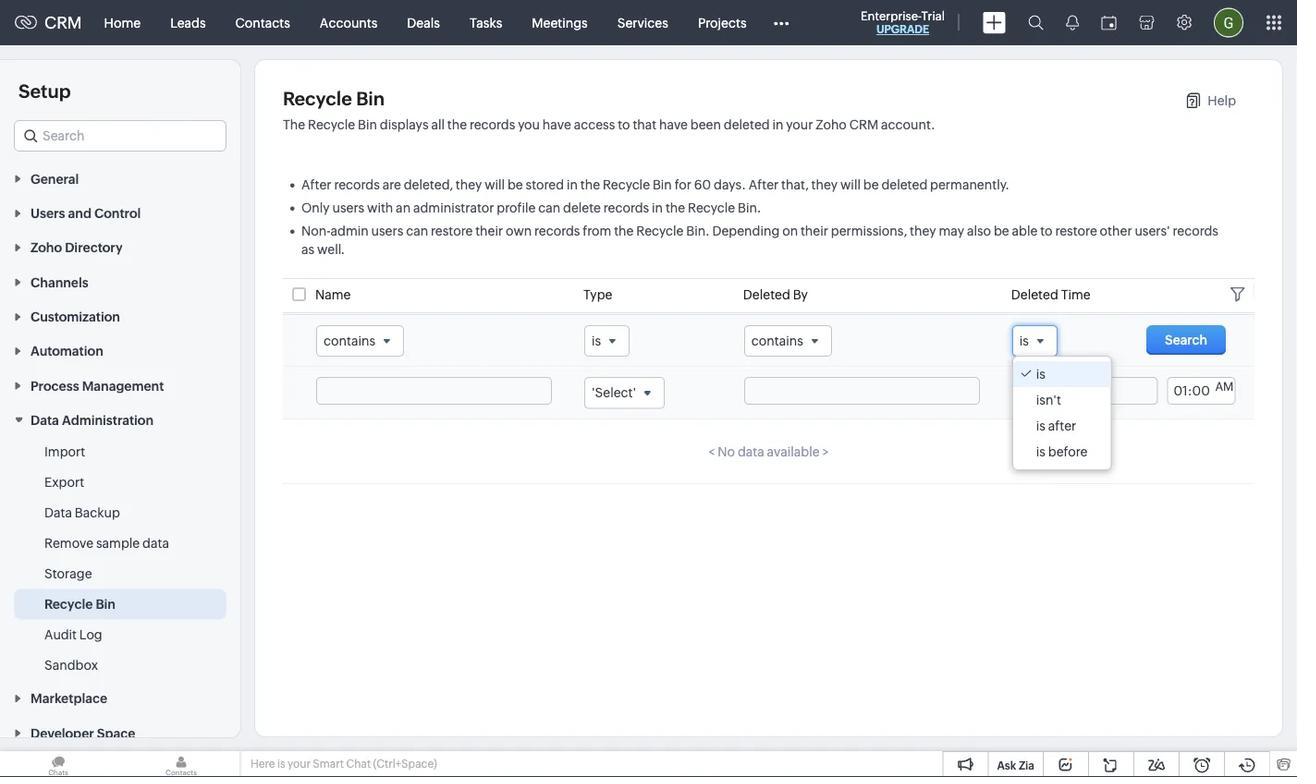 Task type: vqa. For each thing, say whether or not it's contained in the screenshot.
the top "01:34"
no



Task type: describe. For each thing, give the bounding box(es) containing it.
contacts image
[[123, 752, 240, 778]]

Other Modules field
[[762, 8, 801, 37]]

the up the delete
[[581, 178, 600, 192]]

only
[[302, 201, 330, 216]]

to inside after records are deleted, they will be stored in the recycle bin for 60 days. after that, they will be deleted permanently. only users with an administrator profile can delete records in the recycle bin. non-admin users can restore their own records from the recycle bin. depending on their permissions, they may also be able to restore other users' records as well.
[[1041, 224, 1053, 239]]

projects link
[[683, 0, 762, 45]]

1 horizontal spatial in
[[652, 201, 663, 216]]

smart
[[313, 758, 344, 771]]

your inside recycle bin the recycle bin displays all the records you have access to that have been deleted in your zoho crm account.
[[787, 117, 813, 132]]

signals image
[[1066, 15, 1079, 31]]

the inside recycle bin the recycle bin displays all the records you have access to that have been deleted in your zoho crm account.
[[448, 117, 467, 132]]

enterprise-
[[861, 9, 922, 23]]

management
[[82, 379, 164, 393]]

days.
[[714, 178, 746, 192]]

1 their from the left
[[476, 224, 503, 239]]

data backup
[[44, 506, 120, 520]]

been
[[691, 117, 721, 132]]

records up the with at the left top of page
[[334, 178, 380, 192]]

on
[[783, 224, 798, 239]]

search image
[[1029, 15, 1044, 31]]

upgrade
[[877, 23, 930, 36]]

is after
[[1037, 419, 1077, 434]]

data for no
[[738, 445, 765, 460]]

contacts
[[235, 15, 290, 30]]

well.
[[317, 242, 345, 257]]

process
[[31, 379, 79, 393]]

0 horizontal spatial they
[[456, 178, 482, 192]]

setup
[[18, 80, 71, 102]]

marketplace button
[[0, 681, 240, 716]]

customization button
[[0, 299, 240, 334]]

export link
[[44, 473, 84, 492]]

to inside recycle bin the recycle bin displays all the records you have access to that have been deleted in your zoho crm account.
[[618, 117, 630, 132]]

developer space button
[[0, 716, 240, 750]]

storage link
[[44, 565, 92, 583]]

data administration region
[[0, 437, 240, 681]]

search element
[[1017, 0, 1055, 45]]

users and control button
[[0, 195, 240, 230]]

records down the delete
[[535, 224, 580, 239]]

data for data backup
[[44, 506, 72, 520]]

recycle bin link
[[44, 595, 116, 614]]

available
[[767, 445, 820, 460]]

is up 'select'
[[592, 334, 601, 349]]

zoho inside recycle bin the recycle bin displays all the records you have access to that have been deleted in your zoho crm account.
[[816, 117, 847, 132]]

data backup link
[[44, 504, 120, 522]]

may
[[939, 224, 965, 239]]

bin up displays
[[356, 88, 385, 109]]

enterprise-trial upgrade
[[861, 9, 945, 36]]

sandbox link
[[44, 656, 98, 675]]

bin inside data administration region
[[96, 597, 116, 612]]

process management button
[[0, 368, 240, 403]]

deleted by
[[743, 288, 808, 302]]

admin
[[331, 224, 369, 239]]

2 horizontal spatial be
[[994, 224, 1010, 239]]

2 will from the left
[[841, 178, 861, 192]]

recycle up from
[[603, 178, 650, 192]]

zoho directory
[[31, 240, 123, 255]]

recycle bin the recycle bin displays all the records you have access to that have been deleted in your zoho crm account.
[[283, 88, 936, 132]]

remove
[[44, 536, 94, 551]]

is right the here
[[277, 758, 285, 771]]

ask zia
[[998, 760, 1035, 772]]

here is your smart chat (ctrl+space)
[[251, 758, 437, 771]]

deleted inside recycle bin the recycle bin displays all the records you have access to that have been deleted in your zoho crm account.
[[724, 117, 770, 132]]

name
[[315, 288, 351, 302]]

the
[[283, 117, 305, 132]]

that,
[[782, 178, 809, 192]]

sample
[[96, 536, 140, 551]]

deals
[[407, 15, 440, 30]]

meetings
[[532, 15, 588, 30]]

projects
[[698, 15, 747, 30]]

deleted for deleted by
[[743, 288, 791, 302]]

depending
[[713, 224, 780, 239]]

0 horizontal spatial be
[[508, 178, 523, 192]]

1 horizontal spatial they
[[812, 178, 838, 192]]

in inside recycle bin the recycle bin displays all the records you have access to that have been deleted in your zoho crm account.
[[773, 117, 784, 132]]

1 restore from the left
[[431, 224, 473, 239]]

remove sample data
[[44, 536, 169, 551]]

import
[[44, 445, 85, 459]]

MMM D, YYYY text field
[[1013, 378, 1158, 405]]

customization
[[31, 310, 120, 324]]

0 horizontal spatial your
[[288, 758, 311, 771]]

general button
[[0, 161, 240, 195]]

0 vertical spatial bin.
[[738, 201, 762, 216]]

zoho directory button
[[0, 230, 240, 265]]

1 horizontal spatial be
[[864, 178, 879, 192]]

here
[[251, 758, 275, 771]]

2 have from the left
[[660, 117, 688, 132]]

accounts link
[[305, 0, 392, 45]]

60
[[694, 178, 711, 192]]

marketplace
[[31, 692, 107, 707]]

trial
[[922, 9, 945, 23]]

contains for first 'contains' field from right
[[752, 334, 804, 349]]

>
[[823, 445, 829, 460]]

account.
[[882, 117, 936, 132]]

backup
[[75, 506, 120, 520]]

also
[[967, 224, 992, 239]]

services link
[[603, 0, 683, 45]]

am
[[1216, 380, 1234, 394]]

before
[[1049, 445, 1088, 460]]

after records are deleted, they will be stored in the recycle bin for 60 days. after that, they will be deleted permanently. only users with an administrator profile can delete records in the recycle bin. non-admin users can restore their own records from the recycle bin. depending on their permissions, they may also be able to restore other users' records as well.
[[302, 178, 1219, 257]]

own
[[506, 224, 532, 239]]

<
[[709, 445, 715, 460]]

is left before on the right bottom
[[1037, 445, 1046, 460]]

chats image
[[0, 752, 117, 778]]

bin left displays
[[358, 117, 377, 132]]

the right from
[[614, 224, 634, 239]]

records inside recycle bin the recycle bin displays all the records you have access to that have been deleted in your zoho crm account.
[[470, 117, 515, 132]]

0 horizontal spatial can
[[406, 224, 428, 239]]

ask
[[998, 760, 1017, 772]]

users
[[31, 206, 65, 221]]

administration
[[62, 413, 154, 428]]

create menu image
[[983, 12, 1006, 34]]

by
[[793, 288, 808, 302]]

time
[[1062, 288, 1091, 302]]

you
[[518, 117, 540, 132]]

isn't
[[1037, 393, 1062, 408]]

delete
[[563, 201, 601, 216]]



Task type: locate. For each thing, give the bounding box(es) containing it.
crm left the home at the top of page
[[44, 13, 82, 32]]

other
[[1100, 224, 1133, 239]]

1 deleted from the left
[[743, 288, 791, 302]]

crm link
[[15, 13, 82, 32]]

automation
[[31, 344, 103, 359]]

1 is field from the left
[[585, 326, 630, 357]]

0 horizontal spatial contains
[[324, 334, 376, 349]]

deals link
[[392, 0, 455, 45]]

accounts
[[320, 15, 378, 30]]

deleted left time
[[1012, 288, 1059, 302]]

0 horizontal spatial crm
[[44, 13, 82, 32]]

no
[[718, 445, 735, 460]]

0 horizontal spatial is field
[[585, 326, 630, 357]]

be right also
[[994, 224, 1010, 239]]

bin up log on the bottom left of the page
[[96, 597, 116, 612]]

be up permissions, at the top of page
[[864, 178, 879, 192]]

'Select' field
[[585, 378, 665, 409]]

home link
[[89, 0, 156, 45]]

1 vertical spatial bin.
[[687, 224, 710, 239]]

0 horizontal spatial to
[[618, 117, 630, 132]]

None text field
[[744, 378, 980, 405], [1170, 380, 1216, 401], [744, 378, 980, 405], [1170, 380, 1216, 401]]

can down stored
[[539, 201, 561, 216]]

crm inside recycle bin the recycle bin displays all the records you have access to that have been deleted in your zoho crm account.
[[850, 117, 879, 132]]

will up permissions, at the top of page
[[841, 178, 861, 192]]

permanently.
[[931, 178, 1010, 192]]

1 horizontal spatial will
[[841, 178, 861, 192]]

have right you at the left
[[543, 117, 571, 132]]

zia
[[1019, 760, 1035, 772]]

0 vertical spatial to
[[618, 117, 630, 132]]

directory
[[65, 240, 123, 255]]

and
[[68, 206, 92, 221]]

is
[[592, 334, 601, 349], [1020, 334, 1029, 349], [1037, 367, 1046, 382], [1037, 419, 1046, 434], [1037, 445, 1046, 460], [277, 758, 285, 771]]

developer space
[[31, 726, 135, 741]]

0 horizontal spatial will
[[485, 178, 505, 192]]

records
[[470, 117, 515, 132], [334, 178, 380, 192], [604, 201, 650, 216], [535, 224, 580, 239], [1173, 224, 1219, 239]]

0 vertical spatial can
[[539, 201, 561, 216]]

permissions,
[[831, 224, 908, 239]]

deleted
[[724, 117, 770, 132], [882, 178, 928, 192]]

control
[[94, 206, 141, 221]]

1 horizontal spatial restore
[[1056, 224, 1098, 239]]

profile element
[[1203, 0, 1255, 45]]

deleted inside after records are deleted, they will be stored in the recycle bin for 60 days. after that, they will be deleted permanently. only users with an administrator profile can delete records in the recycle bin. non-admin users can restore their own records from the recycle bin. depending on their permissions, they may also be able to restore other users' records as well.
[[882, 178, 928, 192]]

channels button
[[0, 265, 240, 299]]

access
[[574, 117, 615, 132]]

from
[[583, 224, 612, 239]]

deleted time
[[1012, 288, 1091, 302]]

0 vertical spatial in
[[773, 117, 784, 132]]

0 horizontal spatial zoho
[[31, 240, 62, 255]]

is left the after
[[1037, 419, 1046, 434]]

contains for 1st 'contains' field from the left
[[324, 334, 376, 349]]

recycle down for
[[637, 224, 684, 239]]

users down the with at the left top of page
[[371, 224, 404, 239]]

0 vertical spatial data
[[31, 413, 59, 428]]

can
[[539, 201, 561, 216], [406, 224, 428, 239]]

0 horizontal spatial deleted
[[724, 117, 770, 132]]

recycle bin
[[44, 597, 116, 612]]

will up the profile
[[485, 178, 505, 192]]

0 horizontal spatial restore
[[431, 224, 473, 239]]

1 vertical spatial data
[[44, 506, 72, 520]]

data for data administration
[[31, 413, 59, 428]]

data for sample
[[143, 536, 169, 551]]

users
[[333, 201, 365, 216], [371, 224, 404, 239]]

1 horizontal spatial contains
[[752, 334, 804, 349]]

users up admin in the top of the page
[[333, 201, 365, 216]]

bin. up depending
[[738, 201, 762, 216]]

0 vertical spatial users
[[333, 201, 365, 216]]

your
[[787, 117, 813, 132], [288, 758, 311, 771]]

profile
[[497, 201, 536, 216]]

have
[[543, 117, 571, 132], [660, 117, 688, 132]]

0 horizontal spatial have
[[543, 117, 571, 132]]

create menu element
[[972, 0, 1017, 45]]

1 vertical spatial your
[[288, 758, 311, 771]]

is field up 'select'
[[585, 326, 630, 357]]

1 horizontal spatial data
[[738, 445, 765, 460]]

1 horizontal spatial have
[[660, 117, 688, 132]]

chat
[[346, 758, 371, 771]]

they up administrator
[[456, 178, 482, 192]]

that
[[633, 117, 657, 132]]

after
[[1049, 419, 1077, 434]]

1 horizontal spatial zoho
[[816, 117, 847, 132]]

the down for
[[666, 201, 686, 216]]

2 deleted from the left
[[1012, 288, 1059, 302]]

1 after from the left
[[302, 178, 332, 192]]

to left the that
[[618, 117, 630, 132]]

0 vertical spatial deleted
[[724, 117, 770, 132]]

1 vertical spatial to
[[1041, 224, 1053, 239]]

1 horizontal spatial crm
[[850, 117, 879, 132]]

automation button
[[0, 334, 240, 368]]

sandbox
[[44, 658, 98, 673]]

in up the delete
[[567, 178, 578, 192]]

to right able on the top right
[[1041, 224, 1053, 239]]

1 horizontal spatial contains field
[[744, 326, 832, 357]]

1 horizontal spatial bin.
[[738, 201, 762, 216]]

with
[[367, 201, 393, 216]]

general
[[31, 171, 79, 186]]

data administration button
[[0, 403, 240, 437]]

1 vertical spatial users
[[371, 224, 404, 239]]

in up that,
[[773, 117, 784, 132]]

1 horizontal spatial deleted
[[1012, 288, 1059, 302]]

deleted up permissions, at the top of page
[[882, 178, 928, 192]]

bin.
[[738, 201, 762, 216], [687, 224, 710, 239]]

1 vertical spatial zoho
[[31, 240, 62, 255]]

0 vertical spatial your
[[787, 117, 813, 132]]

is down deleted time
[[1020, 334, 1029, 349]]

is field down deleted time
[[1013, 326, 1058, 357]]

users and control
[[31, 206, 141, 221]]

recycle down 60
[[688, 201, 735, 216]]

data inside dropdown button
[[31, 413, 59, 428]]

1 horizontal spatial after
[[749, 178, 779, 192]]

contains field down name
[[316, 326, 404, 357]]

are
[[383, 178, 401, 192]]

recycle up 'the' on the top of the page
[[283, 88, 352, 109]]

they right that,
[[812, 178, 838, 192]]

1 have from the left
[[543, 117, 571, 132]]

1 will from the left
[[485, 178, 505, 192]]

they
[[456, 178, 482, 192], [812, 178, 838, 192], [910, 224, 937, 239]]

deleted right been
[[724, 117, 770, 132]]

tree containing is
[[1014, 357, 1111, 470]]

1 horizontal spatial deleted
[[882, 178, 928, 192]]

meetings link
[[517, 0, 603, 45]]

contains down deleted by
[[752, 334, 804, 349]]

audit log
[[44, 628, 102, 643]]

administrator
[[413, 201, 494, 216]]

is up the isn't
[[1037, 367, 1046, 382]]

2 horizontal spatial in
[[773, 117, 784, 132]]

2 vertical spatial in
[[652, 201, 663, 216]]

0 horizontal spatial deleted
[[743, 288, 791, 302]]

data
[[31, 413, 59, 428], [44, 506, 72, 520]]

be up the profile
[[508, 178, 523, 192]]

0 vertical spatial zoho
[[816, 117, 847, 132]]

deleted for deleted time
[[1012, 288, 1059, 302]]

deleted left by
[[743, 288, 791, 302]]

contains down name
[[324, 334, 376, 349]]

2 horizontal spatial they
[[910, 224, 937, 239]]

zoho inside dropdown button
[[31, 240, 62, 255]]

records left you at the left
[[470, 117, 515, 132]]

0 horizontal spatial contains field
[[316, 326, 404, 357]]

zoho left account.
[[816, 117, 847, 132]]

developer
[[31, 726, 94, 741]]

zoho down the users on the left top
[[31, 240, 62, 255]]

0 vertical spatial data
[[738, 445, 765, 460]]

space
[[97, 726, 135, 741]]

records right users'
[[1173, 224, 1219, 239]]

non-
[[302, 224, 331, 239]]

restore left the other
[[1056, 224, 1098, 239]]

2 restore from the left
[[1056, 224, 1098, 239]]

audit log link
[[44, 626, 102, 644]]

restore down administrator
[[431, 224, 473, 239]]

1 vertical spatial deleted
[[882, 178, 928, 192]]

the
[[448, 117, 467, 132], [581, 178, 600, 192], [666, 201, 686, 216], [614, 224, 634, 239]]

0 horizontal spatial bin.
[[687, 224, 710, 239]]

2 contains field from the left
[[744, 326, 832, 357]]

1 contains from the left
[[324, 334, 376, 349]]

able
[[1012, 224, 1038, 239]]

0 horizontal spatial after
[[302, 178, 332, 192]]

bin left for
[[653, 178, 672, 192]]

2 after from the left
[[749, 178, 779, 192]]

after up only
[[302, 178, 332, 192]]

0 horizontal spatial in
[[567, 178, 578, 192]]

leads link
[[156, 0, 221, 45]]

1 horizontal spatial users
[[371, 224, 404, 239]]

recycle down storage link
[[44, 597, 93, 612]]

1 horizontal spatial is field
[[1013, 326, 1058, 357]]

data down export
[[44, 506, 72, 520]]

bin inside after records are deleted, they will be stored in the recycle bin for 60 days. after that, they will be deleted permanently. only users with an administrator profile can delete records in the recycle bin. non-admin users can restore their own records from the recycle bin. depending on their permissions, they may also be able to restore other users' records as well.
[[653, 178, 672, 192]]

2 is field from the left
[[1013, 326, 1058, 357]]

zoho
[[816, 117, 847, 132], [31, 240, 62, 255]]

their left "own"
[[476, 224, 503, 239]]

users'
[[1135, 224, 1171, 239]]

remove sample data link
[[44, 534, 169, 553]]

'select'
[[592, 386, 636, 401]]

2 contains from the left
[[752, 334, 804, 349]]

Search text field
[[15, 121, 226, 151]]

1 vertical spatial crm
[[850, 117, 879, 132]]

records up from
[[604, 201, 650, 216]]

None field
[[14, 120, 227, 152]]

they left may
[[910, 224, 937, 239]]

profile image
[[1214, 8, 1244, 37]]

can down an
[[406, 224, 428, 239]]

data down process
[[31, 413, 59, 428]]

crm left account.
[[850, 117, 879, 132]]

to
[[618, 117, 630, 132], [1041, 224, 1053, 239]]

deleted,
[[404, 178, 453, 192]]

all
[[431, 117, 445, 132]]

0 horizontal spatial their
[[476, 224, 503, 239]]

tasks link
[[455, 0, 517, 45]]

an
[[396, 201, 411, 216]]

1 horizontal spatial their
[[801, 224, 829, 239]]

is field
[[585, 326, 630, 357], [1013, 326, 1058, 357]]

data inside region
[[143, 536, 169, 551]]

contains field
[[316, 326, 404, 357], [744, 326, 832, 357]]

recycle inside data administration region
[[44, 597, 93, 612]]

0 horizontal spatial data
[[143, 536, 169, 551]]

data
[[738, 445, 765, 460], [143, 536, 169, 551]]

1 vertical spatial can
[[406, 224, 428, 239]]

data inside region
[[44, 506, 72, 520]]

1 vertical spatial data
[[143, 536, 169, 551]]

deleted
[[743, 288, 791, 302], [1012, 288, 1059, 302]]

their right on on the top right of the page
[[801, 224, 829, 239]]

process management
[[31, 379, 164, 393]]

data right no
[[738, 445, 765, 460]]

0 vertical spatial crm
[[44, 13, 82, 32]]

leads
[[170, 15, 206, 30]]

channels
[[31, 275, 89, 290]]

tree
[[1014, 357, 1111, 470]]

calendar image
[[1102, 15, 1117, 30]]

your left smart on the bottom left of the page
[[288, 758, 311, 771]]

after left that,
[[749, 178, 779, 192]]

your up that,
[[787, 117, 813, 132]]

1 horizontal spatial can
[[539, 201, 561, 216]]

contains field down by
[[744, 326, 832, 357]]

2 their from the left
[[801, 224, 829, 239]]

have right the that
[[660, 117, 688, 132]]

1 horizontal spatial to
[[1041, 224, 1053, 239]]

1 horizontal spatial your
[[787, 117, 813, 132]]

1 contains field from the left
[[316, 326, 404, 357]]

data right sample
[[143, 536, 169, 551]]

signals element
[[1055, 0, 1091, 45]]

in right the delete
[[652, 201, 663, 216]]

recycle right 'the' on the top of the page
[[308, 117, 355, 132]]

bin. down 60
[[687, 224, 710, 239]]

None button
[[1147, 326, 1226, 355]]

services
[[618, 15, 669, 30]]

0 horizontal spatial users
[[333, 201, 365, 216]]

the right "all"
[[448, 117, 467, 132]]

help
[[1208, 93, 1237, 108]]

recycle
[[283, 88, 352, 109], [308, 117, 355, 132], [603, 178, 650, 192], [688, 201, 735, 216], [637, 224, 684, 239], [44, 597, 93, 612]]

in
[[773, 117, 784, 132], [567, 178, 578, 192], [652, 201, 663, 216]]

None text field
[[316, 378, 552, 405]]

1 vertical spatial in
[[567, 178, 578, 192]]



